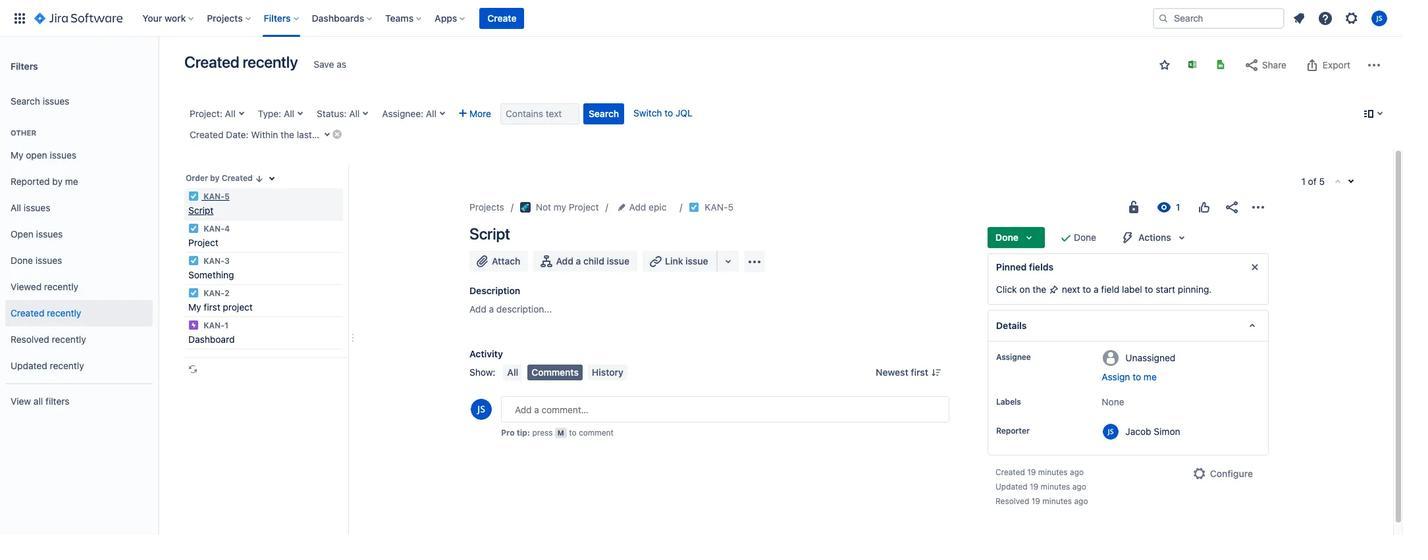 Task type: vqa. For each thing, say whether or not it's contained in the screenshot.
10th "Delete" link from the bottom
no



Task type: locate. For each thing, give the bounding box(es) containing it.
appswitcher icon image
[[12, 10, 28, 26]]

first inside newest first button
[[911, 367, 929, 378]]

first left the 'newest first' icon on the bottom right of the page
[[911, 367, 929, 378]]

sidebar navigation image
[[144, 53, 173, 79]]

1 vertical spatial the
[[1033, 284, 1047, 295]]

search left "switch"
[[589, 108, 619, 119]]

kan-
[[204, 192, 225, 202], [705, 202, 728, 213], [204, 224, 225, 234], [204, 256, 225, 266], [204, 289, 225, 298], [204, 321, 225, 331]]

created down the reporter
[[996, 468, 1026, 478]]

reporter
[[997, 426, 1030, 436]]

none
[[1102, 397, 1125, 408]]

kan- up something
[[204, 256, 225, 266]]

actions button
[[1113, 227, 1198, 248]]

0 horizontal spatial search
[[11, 95, 40, 106]]

search up other at the left of the page
[[11, 95, 40, 106]]

kan- for something
[[204, 256, 225, 266]]

all issues link
[[5, 195, 153, 221]]

1 right last
[[315, 129, 319, 140]]

task image for my first project
[[188, 288, 199, 298]]

reported by me
[[11, 176, 78, 187]]

2 horizontal spatial 1
[[1302, 176, 1306, 187]]

assign
[[1102, 372, 1131, 383]]

0 vertical spatial created recently
[[184, 53, 298, 71]]

1 horizontal spatial my
[[188, 302, 201, 313]]

5 right of
[[1320, 176, 1325, 187]]

recently down done issues link
[[44, 281, 78, 292]]

1 vertical spatial resolved
[[996, 497, 1030, 507]]

all inside 'other' group
[[11, 202, 21, 213]]

kan- down order by created
[[204, 192, 225, 202]]

kan-5 down order by created
[[202, 192, 230, 202]]

1 horizontal spatial search
[[589, 108, 619, 119]]

1 vertical spatial updated
[[996, 482, 1028, 492]]

issues up viewed recently
[[35, 255, 62, 266]]

0 horizontal spatial resolved
[[11, 334, 49, 345]]

0 vertical spatial add
[[629, 202, 646, 213]]

0 horizontal spatial created recently
[[11, 307, 81, 319]]

a left child
[[576, 256, 581, 267]]

history button
[[588, 365, 628, 381]]

help image
[[1318, 10, 1334, 26]]

2 horizontal spatial add
[[629, 202, 646, 213]]

0 horizontal spatial filters
[[11, 60, 38, 71]]

description...
[[497, 304, 552, 315]]

1 horizontal spatial project
[[569, 202, 599, 213]]

issue right child
[[607, 256, 630, 267]]

issues
[[43, 95, 69, 106], [50, 149, 76, 160], [24, 202, 50, 213], [36, 228, 63, 240], [35, 255, 62, 266]]

kan-5 link
[[705, 200, 734, 215]]

task image
[[188, 191, 199, 202]]

0 horizontal spatial my
[[11, 149, 23, 160]]

by right reported
[[52, 176, 63, 187]]

2 horizontal spatial a
[[1094, 284, 1099, 295]]

jql
[[676, 107, 693, 119]]

last
[[297, 129, 312, 140]]

created down viewed
[[11, 307, 44, 319]]

me inside button
[[1144, 372, 1157, 383]]

issue right link in the top of the page
[[686, 256, 708, 267]]

done up pinned
[[996, 232, 1019, 243]]

my left open at left
[[11, 149, 23, 160]]

the left last
[[281, 129, 294, 140]]

1 horizontal spatial a
[[576, 256, 581, 267]]

my up epic image
[[188, 302, 201, 313]]

order by created link
[[184, 170, 266, 186]]

projects for projects link
[[470, 202, 504, 213]]

0 horizontal spatial add
[[470, 304, 487, 315]]

projects right work at left
[[207, 12, 243, 23]]

projects left not my project image
[[470, 202, 504, 213]]

all right show:
[[507, 367, 519, 378]]

all right type:
[[284, 108, 294, 119]]

updated inside updated recently link
[[11, 360, 47, 371]]

first for my
[[204, 302, 220, 313]]

all up open
[[11, 202, 21, 213]]

menu bar
[[501, 365, 630, 381]]

0 vertical spatial resolved
[[11, 334, 49, 345]]

a inside button
[[576, 256, 581, 267]]

to left start
[[1145, 284, 1154, 295]]

Search issues using keywords text field
[[501, 103, 580, 124]]

teams
[[385, 12, 414, 23]]

1 vertical spatial search
[[589, 108, 619, 119]]

Search field
[[1153, 8, 1285, 29]]

0 horizontal spatial 5
[[225, 192, 230, 202]]

1 vertical spatial minutes
[[1041, 482, 1071, 492]]

created down projects popup button
[[184, 53, 239, 71]]

a down description
[[489, 304, 494, 315]]

0 horizontal spatial script
[[188, 205, 214, 216]]

dashboards
[[312, 12, 364, 23]]

add left epic
[[629, 202, 646, 213]]

5 down order by created link
[[225, 192, 230, 202]]

task image left kan-2
[[188, 288, 199, 298]]

by for order
[[210, 173, 220, 183]]

a left field
[[1094, 284, 1099, 295]]

primary element
[[8, 0, 1153, 37]]

recently for viewed recently link
[[44, 281, 78, 292]]

script down projects link
[[470, 225, 510, 243]]

to for me
[[1133, 372, 1142, 383]]

task image left the 'kan-3'
[[188, 256, 199, 266]]

my for my first project
[[188, 302, 201, 313]]

0 horizontal spatial first
[[204, 302, 220, 313]]

created left small image in the left top of the page
[[222, 173, 253, 183]]

2
[[225, 289, 230, 298]]

me inside 'other' group
[[65, 176, 78, 187]]

search inside button
[[589, 108, 619, 119]]

share
[[1263, 59, 1287, 70]]

0 horizontal spatial project
[[188, 237, 219, 248]]

search for search
[[589, 108, 619, 119]]

configure link
[[1184, 464, 1261, 485]]

jira software image
[[34, 10, 123, 26], [34, 10, 123, 26]]

1 vertical spatial my
[[188, 302, 201, 313]]

assignee:
[[382, 108, 424, 119]]

first down kan-2
[[204, 302, 220, 313]]

reported by me link
[[5, 169, 153, 195]]

within
[[251, 129, 278, 140]]

all right assignee:
[[426, 108, 437, 119]]

kan- for my first project
[[204, 289, 225, 298]]

1 horizontal spatial add
[[556, 256, 574, 267]]

0 horizontal spatial updated
[[11, 360, 47, 371]]

me down "unassigned"
[[1144, 372, 1157, 383]]

add epic
[[629, 202, 667, 213]]

project right my
[[569, 202, 599, 213]]

Add a comment… field
[[501, 397, 950, 423]]

recently down the "created recently" link at left
[[52, 334, 86, 345]]

5
[[1320, 176, 1325, 187], [225, 192, 230, 202], [728, 202, 734, 213]]

1 horizontal spatial first
[[911, 367, 929, 378]]

issues for all issues
[[24, 202, 50, 213]]

link
[[665, 256, 683, 267]]

done down open
[[11, 255, 33, 266]]

as
[[337, 59, 346, 70]]

all for type: all
[[284, 108, 294, 119]]

0 horizontal spatial me
[[65, 176, 78, 187]]

type: all
[[258, 108, 294, 119]]

recently down resolved recently link
[[50, 360, 84, 371]]

assignee: all
[[382, 108, 437, 119]]

1 horizontal spatial done
[[996, 232, 1019, 243]]

actions
[[1139, 232, 1172, 243]]

all for status: all
[[349, 108, 360, 119]]

task image left kan-5 link
[[689, 202, 700, 213]]

1 vertical spatial me
[[1144, 372, 1157, 383]]

0 horizontal spatial a
[[489, 304, 494, 315]]

task image left kan-4
[[188, 223, 199, 234]]

0 horizontal spatial done
[[11, 255, 33, 266]]

0 vertical spatial first
[[204, 302, 220, 313]]

0 vertical spatial search
[[11, 95, 40, 106]]

order by created
[[186, 173, 253, 183]]

the right on on the right of page
[[1033, 284, 1047, 295]]

1 left of
[[1302, 176, 1306, 187]]

5 up link web pages and more icon at the right
[[728, 202, 734, 213]]

filters
[[45, 396, 70, 407]]

created recently down viewed recently
[[11, 307, 81, 319]]

to right next
[[1083, 284, 1092, 295]]

0 vertical spatial a
[[576, 256, 581, 267]]

1 vertical spatial 1
[[1302, 176, 1306, 187]]

1 horizontal spatial filters
[[264, 12, 291, 23]]

1 horizontal spatial script
[[470, 225, 510, 243]]

0 vertical spatial projects
[[207, 12, 243, 23]]

1 horizontal spatial the
[[1033, 284, 1047, 295]]

me down the my open issues link at top
[[65, 176, 78, 187]]

filters up the search issues
[[11, 60, 38, 71]]

to left jql
[[665, 107, 673, 119]]

add left child
[[556, 256, 574, 267]]

script down task icon
[[188, 205, 214, 216]]

1 horizontal spatial me
[[1144, 372, 1157, 383]]

no restrictions image
[[1126, 200, 1142, 215]]

by inside 'other' group
[[52, 176, 63, 187]]

resolved
[[11, 334, 49, 345], [996, 497, 1030, 507]]

all right status:
[[349, 108, 360, 119]]

0 horizontal spatial the
[[281, 129, 294, 140]]

me for reported by me
[[65, 176, 78, 187]]

add down description
[[470, 304, 487, 315]]

1 horizontal spatial updated
[[996, 482, 1028, 492]]

script
[[188, 205, 214, 216], [470, 225, 510, 243]]

1 vertical spatial projects
[[470, 202, 504, 213]]

created inside created 19 minutes ago updated 19 minutes ago resolved 19 minutes ago
[[996, 468, 1026, 478]]

0 vertical spatial updated
[[11, 360, 47, 371]]

search for search issues
[[11, 95, 40, 106]]

newest
[[876, 367, 909, 378]]

all up date:
[[225, 108, 236, 119]]

add inside dropdown button
[[629, 202, 646, 213]]

projects link
[[470, 200, 504, 215]]

search issues
[[11, 95, 69, 106]]

task image
[[689, 202, 700, 213], [188, 223, 199, 234], [188, 256, 199, 266], [188, 288, 199, 298]]

updated down the reporter
[[996, 482, 1028, 492]]

0 vertical spatial 1
[[315, 129, 319, 140]]

recently
[[243, 53, 298, 71], [44, 281, 78, 292], [47, 307, 81, 319], [52, 334, 86, 345], [50, 360, 84, 371]]

1 horizontal spatial by
[[210, 173, 220, 183]]

1
[[315, 129, 319, 140], [1302, 176, 1306, 187], [225, 321, 228, 331]]

filters inside dropdown button
[[264, 12, 291, 23]]

kan- up my first project
[[204, 289, 225, 298]]

1 vertical spatial add
[[556, 256, 574, 267]]

1 horizontal spatial projects
[[470, 202, 504, 213]]

issues right open
[[36, 228, 63, 240]]

to inside assign to me button
[[1133, 372, 1142, 383]]

2 vertical spatial 1
[[225, 321, 228, 331]]

your
[[142, 12, 162, 23]]

1 horizontal spatial kan-5
[[705, 202, 734, 213]]

link web pages and more image
[[720, 254, 736, 269]]

save
[[314, 59, 334, 70]]

filters right projects popup button
[[264, 12, 291, 23]]

2 vertical spatial add
[[470, 304, 487, 315]]

1 horizontal spatial resolved
[[996, 497, 1030, 507]]

view
[[11, 396, 31, 407]]

0 vertical spatial minutes
[[1039, 468, 1068, 478]]

apps
[[435, 12, 457, 23]]

kan-5
[[202, 192, 230, 202], [705, 202, 734, 213]]

small image
[[254, 174, 265, 184]]

to for jql
[[665, 107, 673, 119]]

a for description...
[[489, 304, 494, 315]]

export button
[[1298, 55, 1358, 76]]

0 vertical spatial me
[[65, 176, 78, 187]]

1 horizontal spatial 5
[[728, 202, 734, 213]]

add
[[629, 202, 646, 213], [556, 256, 574, 267], [470, 304, 487, 315]]

ago
[[1070, 468, 1084, 478], [1073, 482, 1087, 492], [1075, 497, 1089, 507]]

dashboard
[[188, 334, 235, 345]]

kan-5 up link web pages and more icon at the right
[[705, 202, 734, 213]]

3
[[225, 256, 230, 266]]

by
[[210, 173, 220, 183], [52, 176, 63, 187]]

created inside the "created recently" link
[[11, 307, 44, 319]]

done button
[[988, 227, 1045, 248]]

history
[[592, 367, 624, 378]]

next to a field label to start pinning.
[[1060, 284, 1212, 295]]

add inside button
[[556, 256, 574, 267]]

0 vertical spatial my
[[11, 149, 23, 160]]

open in google sheets image
[[1216, 59, 1227, 70]]

done image
[[1059, 230, 1074, 246]]

settings image
[[1344, 10, 1360, 26]]

epic image
[[188, 320, 199, 331]]

updated down resolved recently
[[11, 360, 47, 371]]

project down kan-4
[[188, 237, 219, 248]]

all for assignee: all
[[426, 108, 437, 119]]

0 vertical spatial script
[[188, 205, 214, 216]]

done up next
[[1074, 232, 1097, 243]]

1 of 5
[[1302, 176, 1325, 187]]

to right assign
[[1133, 372, 1142, 383]]

filters
[[264, 12, 291, 23], [11, 60, 38, 71]]

banner containing your work
[[0, 0, 1404, 37]]

0 vertical spatial filters
[[264, 12, 291, 23]]

banner
[[0, 0, 1404, 37]]

issues up open issues
[[24, 202, 50, 213]]

my inside 'other' group
[[11, 149, 23, 160]]

all
[[225, 108, 236, 119], [284, 108, 294, 119], [349, 108, 360, 119], [426, 108, 437, 119], [11, 202, 21, 213], [507, 367, 519, 378]]

issues up 'my open issues'
[[43, 95, 69, 106]]

viewed recently link
[[5, 274, 153, 300]]

2 vertical spatial a
[[489, 304, 494, 315]]

add a description...
[[470, 304, 552, 315]]

1 horizontal spatial 1
[[315, 129, 319, 140]]

teams button
[[382, 8, 427, 29]]

me
[[65, 176, 78, 187], [1144, 372, 1157, 383]]

1 vertical spatial script
[[470, 225, 510, 243]]

projects inside projects popup button
[[207, 12, 243, 23]]

recently down viewed recently link
[[47, 307, 81, 319]]

by right order
[[210, 173, 220, 183]]

switch
[[634, 107, 662, 119]]

order
[[186, 173, 208, 183]]

updated recently link
[[5, 353, 153, 379]]

created recently down projects popup button
[[184, 53, 298, 71]]

m
[[558, 429, 564, 437]]

created 19 minutes ago updated 19 minutes ago resolved 19 minutes ago
[[996, 468, 1089, 507]]

remove criteria image
[[332, 129, 343, 140]]

0 horizontal spatial projects
[[207, 12, 243, 23]]

small image
[[1160, 60, 1171, 70]]

1 horizontal spatial issue
[[686, 256, 708, 267]]

updated
[[11, 360, 47, 371], [996, 482, 1028, 492]]

0 horizontal spatial by
[[52, 176, 63, 187]]

kan- up the 'kan-3'
[[204, 224, 225, 234]]

created inside order by created link
[[222, 173, 253, 183]]

1 vertical spatial ago
[[1073, 482, 1087, 492]]

kan- left "copy link to issue" "image"
[[705, 202, 728, 213]]

issues for done issues
[[35, 255, 62, 266]]

1 down my first project
[[225, 321, 228, 331]]

kan- up dashboard
[[204, 321, 225, 331]]

your work
[[142, 12, 186, 23]]

1 vertical spatial first
[[911, 367, 929, 378]]

0 vertical spatial project
[[569, 202, 599, 213]]

2 horizontal spatial 5
[[1320, 176, 1325, 187]]

0 horizontal spatial issue
[[607, 256, 630, 267]]

configure
[[1211, 468, 1254, 480]]

1 vertical spatial created recently
[[11, 307, 81, 319]]



Task type: describe. For each thing, give the bounding box(es) containing it.
0 vertical spatial ago
[[1070, 468, 1084, 478]]

project inside "not my project" link
[[569, 202, 599, 213]]

tip:
[[517, 428, 530, 438]]

recently down filters dropdown button
[[243, 53, 298, 71]]

my
[[554, 202, 567, 213]]

search image
[[1159, 13, 1169, 23]]

resolved recently link
[[5, 327, 153, 353]]

newest first image
[[931, 368, 942, 378]]

to right m
[[569, 428, 577, 438]]

activity
[[470, 348, 503, 360]]

created recently inside 'other' group
[[11, 307, 81, 319]]

open
[[11, 228, 34, 240]]

profile image of jacob simon image
[[471, 399, 492, 420]]

reporter pin to top. only you can see pinned fields. image
[[1033, 426, 1043, 437]]

epic
[[649, 202, 667, 213]]

1 vertical spatial filters
[[11, 60, 38, 71]]

assignee pin to top. only you can see pinned fields. image
[[1034, 352, 1045, 363]]

done issues link
[[5, 248, 153, 274]]

4
[[225, 224, 230, 234]]

kan-4
[[202, 224, 230, 234]]

me for assign to me
[[1144, 372, 1157, 383]]

not available - this is the first issue image
[[1333, 177, 1344, 188]]

not my project link
[[520, 200, 599, 215]]

0 horizontal spatial 1
[[225, 321, 228, 331]]

updated recently
[[11, 360, 84, 371]]

to for a
[[1083, 284, 1092, 295]]

1 vertical spatial a
[[1094, 284, 1099, 295]]

child
[[584, 256, 605, 267]]

issues for search issues
[[43, 95, 69, 106]]

copy link to issue image
[[731, 202, 742, 212]]

filters button
[[260, 8, 304, 29]]

recently for updated recently link
[[50, 360, 84, 371]]

recently for resolved recently link
[[52, 334, 86, 345]]

other
[[11, 128, 36, 137]]

kan-3
[[202, 256, 230, 266]]

done inside done issues link
[[11, 255, 33, 266]]

pinning.
[[1178, 284, 1212, 295]]

on
[[1020, 284, 1031, 295]]

2 horizontal spatial done
[[1074, 232, 1097, 243]]

assignee
[[997, 352, 1031, 362]]

kan- for dashboard
[[204, 321, 225, 331]]

week
[[321, 129, 343, 140]]

comments
[[532, 367, 579, 378]]

not my project image
[[520, 202, 531, 213]]

2 vertical spatial ago
[[1075, 497, 1089, 507]]

save as button
[[307, 54, 353, 75]]

label
[[1123, 284, 1143, 295]]

my open issues link
[[5, 142, 153, 169]]

not my project
[[536, 202, 599, 213]]

save as
[[314, 59, 346, 70]]

add for add epic
[[629, 202, 646, 213]]

switch to jql
[[634, 107, 693, 119]]

details element
[[988, 310, 1269, 342]]

link issue button
[[643, 251, 718, 272]]

actions image
[[1251, 200, 1267, 215]]

next issue 'kan-4' ( type 'j' ) image
[[1346, 177, 1357, 187]]

add a child issue
[[556, 256, 630, 267]]

status:
[[317, 108, 347, 119]]

all for project: all
[[225, 108, 236, 119]]

share link
[[1238, 55, 1294, 76]]

assign to me button
[[1102, 371, 1256, 384]]

add a child issue button
[[534, 251, 638, 272]]

0 vertical spatial 19
[[1028, 468, 1036, 478]]

project:
[[190, 108, 222, 119]]

press
[[533, 428, 553, 438]]

2 issue from the left
[[686, 256, 708, 267]]

attach
[[492, 256, 521, 267]]

recently for the "created recently" link at left
[[47, 307, 81, 319]]

kan- for script
[[204, 192, 225, 202]]

kan-2
[[202, 289, 230, 298]]

updated inside created 19 minutes ago updated 19 minutes ago resolved 19 minutes ago
[[996, 482, 1028, 492]]

field
[[1102, 284, 1120, 295]]

fields
[[1030, 262, 1054, 273]]

1 horizontal spatial created recently
[[184, 53, 298, 71]]

share image
[[1225, 200, 1240, 215]]

resolved inside resolved recently link
[[11, 334, 49, 345]]

all inside button
[[507, 367, 519, 378]]

open in microsoft excel image
[[1188, 59, 1198, 70]]

open issues
[[11, 228, 63, 240]]

created down project:
[[190, 129, 224, 140]]

jacob simon
[[1126, 426, 1181, 437]]

comments button
[[528, 365, 583, 381]]

my for my open issues
[[11, 149, 23, 160]]

add for add a child issue
[[556, 256, 574, 267]]

dashboards button
[[308, 8, 378, 29]]

not
[[536, 202, 551, 213]]

projects for projects popup button
[[207, 12, 243, 23]]

kan- for project
[[204, 224, 225, 234]]

2 vertical spatial 19
[[1032, 497, 1041, 507]]

all issues
[[11, 202, 50, 213]]

date:
[[226, 129, 249, 140]]

my open issues
[[11, 149, 76, 160]]

comment
[[579, 428, 614, 438]]

your work button
[[138, 8, 199, 29]]

link issue
[[665, 256, 708, 267]]

all
[[34, 396, 43, 407]]

next
[[1062, 284, 1081, 295]]

viewed recently
[[11, 281, 78, 292]]

description
[[470, 285, 521, 296]]

add epic button
[[615, 200, 671, 215]]

1 vertical spatial project
[[188, 237, 219, 248]]

0 vertical spatial the
[[281, 129, 294, 140]]

vote options: no one has voted for this issue yet. image
[[1197, 200, 1213, 215]]

type:
[[258, 108, 281, 119]]

export
[[1323, 59, 1351, 70]]

attach button
[[470, 251, 529, 272]]

more button
[[454, 103, 497, 124]]

open
[[26, 149, 47, 160]]

create
[[488, 12, 517, 23]]

a for child
[[576, 256, 581, 267]]

click on the
[[997, 284, 1049, 295]]

open issues link
[[5, 221, 153, 248]]

kan-1
[[202, 321, 228, 331]]

by for reported
[[52, 176, 63, 187]]

add for add a description...
[[470, 304, 487, 315]]

2 vertical spatial minutes
[[1043, 497, 1072, 507]]

done inside the done dropdown button
[[996, 232, 1019, 243]]

issues right open at left
[[50, 149, 76, 160]]

switch to jql link
[[634, 107, 693, 119]]

task image for project
[[188, 223, 199, 234]]

1 issue from the left
[[607, 256, 630, 267]]

1 vertical spatial 19
[[1030, 482, 1039, 492]]

0 horizontal spatial kan-5
[[202, 192, 230, 202]]

menu bar containing all
[[501, 365, 630, 381]]

newest first
[[876, 367, 929, 378]]

pro
[[501, 428, 515, 438]]

apps button
[[431, 8, 471, 29]]

pinned
[[997, 262, 1027, 273]]

other group
[[5, 115, 153, 383]]

all button
[[504, 365, 523, 381]]

created date: within the last 1 week
[[190, 129, 343, 140]]

something
[[188, 269, 234, 281]]

your profile and settings image
[[1372, 10, 1388, 26]]

more
[[470, 108, 491, 119]]

view all filters link
[[5, 389, 153, 415]]

work
[[165, 12, 186, 23]]

pro tip: press m to comment
[[501, 428, 614, 438]]

notifications image
[[1292, 10, 1308, 26]]

newest first button
[[868, 365, 950, 381]]

project
[[223, 302, 253, 313]]

resolved inside created 19 minutes ago updated 19 minutes ago resolved 19 minutes ago
[[996, 497, 1030, 507]]

hide message image
[[1248, 260, 1263, 275]]

click
[[997, 284, 1017, 295]]

add app image
[[747, 254, 763, 270]]

first for newest
[[911, 367, 929, 378]]

issues for open issues
[[36, 228, 63, 240]]

viewed
[[11, 281, 42, 292]]

task image for something
[[188, 256, 199, 266]]



